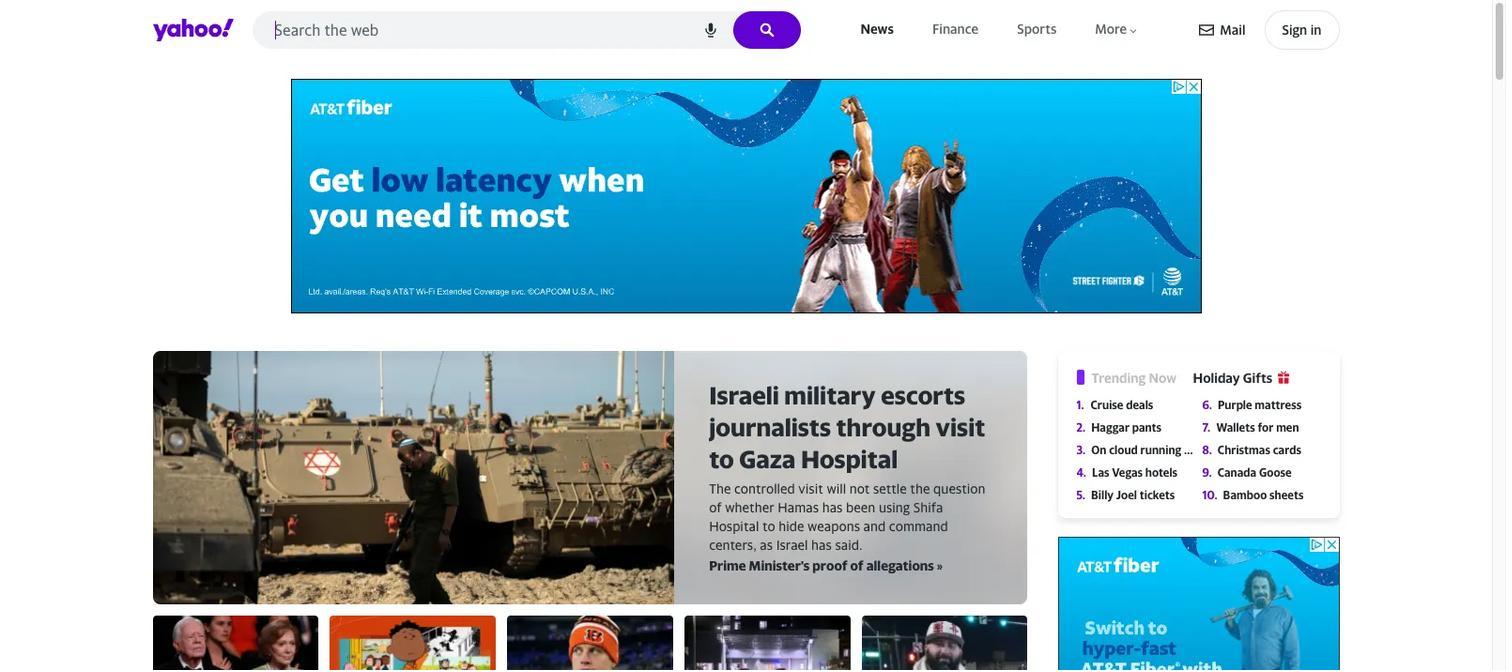 Task type: locate. For each thing, give the bounding box(es) containing it.
6. purple mattress 7. wallets for men 8. christmas cards 9. canada goose 10. bamboo sheets
[[1203, 398, 1304, 503]]

hamas
[[778, 499, 819, 515]]

hide
[[779, 518, 805, 534]]

minister's
[[749, 558, 810, 574]]

of down said.
[[851, 558, 864, 574]]

of
[[710, 499, 722, 515], [851, 558, 864, 574]]

centers,
[[710, 537, 757, 553]]

1 vertical spatial visit
[[799, 481, 824, 497]]

0 horizontal spatial visit
[[799, 481, 824, 497]]

0 vertical spatial visit
[[936, 413, 986, 442]]

to
[[710, 445, 734, 474], [763, 518, 776, 534]]

sign in
[[1283, 22, 1322, 38]]

1 vertical spatial advertisement region
[[1058, 537, 1340, 671]]

vegas
[[1113, 466, 1143, 480]]

sign in link
[[1265, 10, 1340, 50]]

mail
[[1221, 22, 1246, 38]]

for
[[1258, 421, 1274, 435]]

search image
[[760, 23, 775, 38]]

hospital up centers,
[[710, 518, 759, 534]]

toolbar
[[1200, 10, 1340, 50]]

visit
[[936, 413, 986, 442], [799, 481, 824, 497]]

0 vertical spatial to
[[710, 445, 734, 474]]

israeli military escorts journalists through visit to gaza hospital
[[710, 382, 986, 474]]

using
[[879, 499, 910, 515]]

1 horizontal spatial to
[[763, 518, 776, 534]]

prime
[[710, 558, 746, 574]]

to up the
[[710, 445, 734, 474]]

0 horizontal spatial hospital
[[710, 518, 759, 534]]

escorts
[[881, 382, 966, 411]]

military
[[785, 382, 876, 411]]

said.
[[836, 537, 863, 553]]

trending
[[1092, 370, 1146, 386]]

cruise
[[1091, 398, 1124, 412]]

holiday
[[1194, 370, 1241, 386]]

1.
[[1077, 398, 1085, 412]]

1. cruise deals 2. haggar pants 3. on cloud running shoes 4. las vegas hotels 5. billy joel tickets
[[1077, 398, 1215, 503]]

has up weapons
[[823, 499, 843, 515]]

pants
[[1133, 421, 1162, 435]]

visit down the escorts
[[936, 413, 986, 442]]

purple
[[1218, 398, 1253, 412]]

allegations »
[[867, 558, 943, 574]]

1 vertical spatial hospital
[[710, 518, 759, 534]]

1 horizontal spatial of
[[851, 558, 864, 574]]

visit inside the controlled visit will not settle the question of whether hamas has been using shifa hospital to hide weapons and command centers, as israel has said. prime minister's proof of allegations »
[[799, 481, 824, 497]]

has
[[823, 499, 843, 515], [812, 537, 832, 553]]

3.
[[1077, 443, 1086, 458]]

0 vertical spatial hospital
[[801, 445, 898, 474]]

5.
[[1077, 489, 1086, 503]]

holiday gifts button
[[1194, 368, 1308, 388]]

running
[[1141, 443, 1182, 458]]

cards
[[1274, 443, 1302, 458]]

1 horizontal spatial visit
[[936, 413, 986, 442]]

joel
[[1117, 489, 1138, 503]]

now
[[1149, 370, 1177, 386]]

advertisement region
[[291, 79, 1202, 314], [1058, 537, 1340, 671]]

1 horizontal spatial hospital
[[801, 445, 898, 474]]

has down weapons
[[812, 537, 832, 553]]

visit inside israeli military escorts journalists through visit to gaza hospital
[[936, 413, 986, 442]]

trending now button
[[1092, 369, 1194, 388]]

whether
[[726, 499, 775, 515]]

1 vertical spatial to
[[763, 518, 776, 534]]

0 vertical spatial of
[[710, 499, 722, 515]]

bamboo
[[1224, 489, 1268, 503]]

to up as
[[763, 518, 776, 534]]

0 horizontal spatial of
[[710, 499, 722, 515]]

hospital up not
[[801, 445, 898, 474]]

deals
[[1127, 398, 1154, 412]]

not
[[850, 481, 870, 497]]

visit up hamas
[[799, 481, 824, 497]]

0 horizontal spatial to
[[710, 445, 734, 474]]

hospital
[[801, 445, 898, 474], [710, 518, 759, 534]]

sheets
[[1270, 489, 1304, 503]]

None search field
[[252, 11, 801, 54]]

of down the
[[710, 499, 722, 515]]

mail link
[[1200, 13, 1246, 47]]

christmas
[[1218, 443, 1271, 458]]

the
[[911, 481, 930, 497]]

in
[[1311, 22, 1322, 38]]

the controlled visit will not settle the question of whether hamas has been using shifa hospital to hide weapons and command centers, as israel has said. prime minister's proof of allegations »
[[710, 481, 986, 574]]

the
[[710, 481, 731, 497]]



Task type: describe. For each thing, give the bounding box(es) containing it.
gifts
[[1244, 370, 1273, 386]]

canada
[[1218, 466, 1257, 480]]

tickets
[[1140, 489, 1176, 503]]

2.
[[1077, 421, 1086, 435]]

news link
[[857, 17, 898, 42]]

israeli
[[710, 382, 780, 411]]

more
[[1096, 21, 1128, 37]]

question
[[934, 481, 986, 497]]

billy
[[1092, 489, 1114, 503]]

to inside the controlled visit will not settle the question of whether hamas has been using shifa hospital to hide weapons and command centers, as israel has said. prime minister's proof of allegations »
[[763, 518, 776, 534]]

4.
[[1077, 466, 1087, 480]]

shoes
[[1185, 443, 1215, 458]]

Search query text field
[[252, 11, 801, 49]]

las
[[1093, 466, 1110, 480]]

10.
[[1203, 489, 1218, 503]]

toolbar containing mail
[[1200, 10, 1340, 50]]

more button
[[1092, 17, 1144, 42]]

settle
[[874, 481, 907, 497]]

proof
[[813, 558, 848, 574]]

been
[[846, 499, 876, 515]]

controlled
[[735, 481, 795, 497]]

wallets
[[1217, 421, 1256, 435]]

0 vertical spatial advertisement region
[[291, 79, 1202, 314]]

sports
[[1018, 21, 1057, 37]]

finance
[[933, 21, 979, 37]]

holiday gifts
[[1194, 370, 1273, 386]]

men
[[1277, 421, 1300, 435]]

0 vertical spatial has
[[823, 499, 843, 515]]

shifa
[[914, 499, 944, 515]]

haggar
[[1092, 421, 1130, 435]]

mattress
[[1255, 398, 1302, 412]]

news
[[861, 21, 894, 37]]

weapons
[[808, 518, 861, 534]]

as
[[760, 537, 773, 553]]

through
[[837, 413, 931, 442]]

command
[[890, 518, 949, 534]]

gaza
[[740, 445, 796, 474]]

hospital inside the controlled visit will not settle the question of whether hamas has been using shifa hospital to hide weapons and command centers, as israel has said. prime minister's proof of allegations »
[[710, 518, 759, 534]]

hotels
[[1146, 466, 1178, 480]]

sports link
[[1014, 17, 1061, 42]]

journalists
[[710, 413, 831, 442]]

sign
[[1283, 22, 1308, 38]]

1 vertical spatial has
[[812, 537, 832, 553]]

and
[[864, 518, 886, 534]]

trending now
[[1092, 370, 1177, 386]]

to inside israeli military escorts journalists through visit to gaza hospital
[[710, 445, 734, 474]]

9.
[[1203, 466, 1213, 480]]

1 vertical spatial of
[[851, 558, 864, 574]]

finance link
[[929, 17, 983, 42]]

6.
[[1203, 398, 1213, 412]]

7.
[[1203, 421, 1211, 435]]

will
[[827, 481, 846, 497]]

hospital inside israeli military escorts journalists through visit to gaza hospital
[[801, 445, 898, 474]]

8.
[[1203, 443, 1213, 458]]

cloud
[[1110, 443, 1138, 458]]

on
[[1092, 443, 1107, 458]]

goose
[[1260, 466, 1292, 480]]

israel
[[777, 537, 808, 553]]



Task type: vqa. For each thing, say whether or not it's contained in the screenshot.
genius)
no



